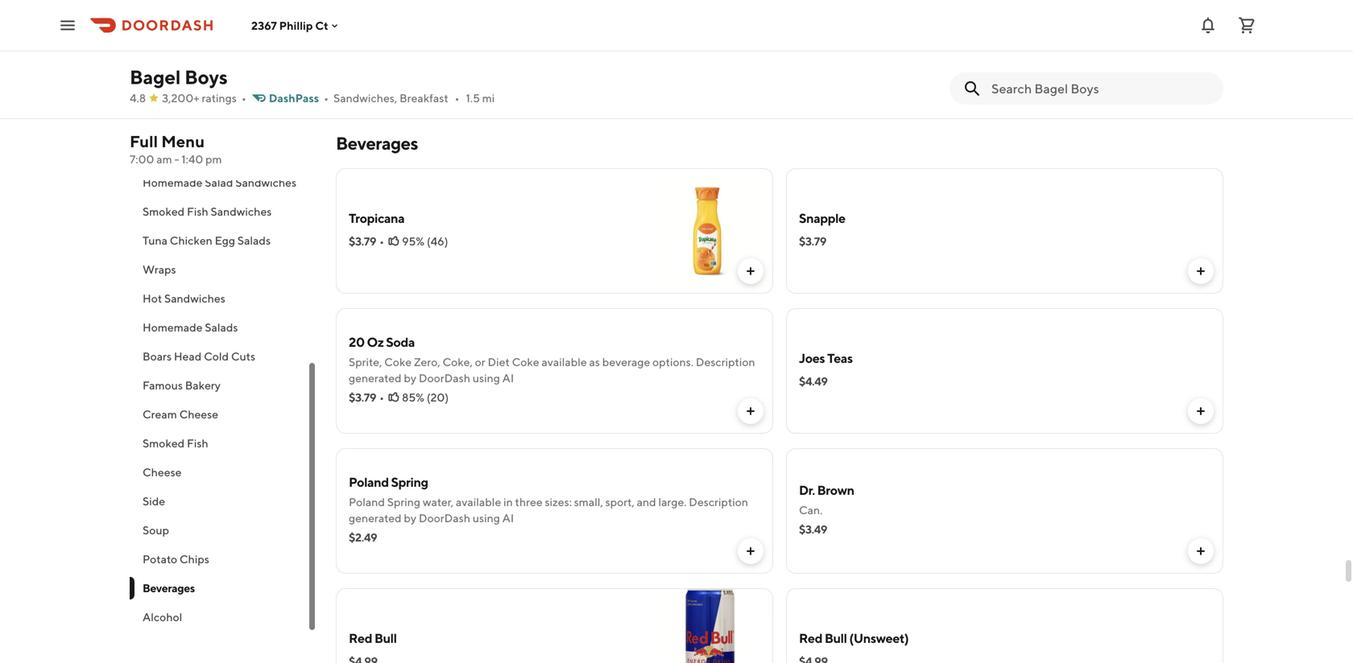 Task type: describe. For each thing, give the bounding box(es) containing it.
2367 phillip ct
[[251, 19, 328, 32]]

wraps button
[[130, 255, 317, 284]]

homemade salads button
[[130, 313, 317, 342]]

0 horizontal spatial beverages
[[143, 582, 195, 595]]

(20)
[[427, 391, 449, 404]]

side button
[[130, 487, 317, 516]]

potato
[[143, 553, 177, 566]]

soup
[[143, 524, 169, 537]]

zero,
[[414, 356, 440, 369]]

add item to cart image for joes teas
[[1195, 405, 1207, 418]]

full
[[130, 132, 158, 151]]

hot
[[143, 292, 162, 305]]

or
[[475, 356, 485, 369]]

notification bell image
[[1199, 16, 1218, 35]]

sprite,
[[349, 356, 382, 369]]

available inside '20 oz soda sprite, coke zero, coke, or diet coke available as beverage options. description generated by doordash using ai'
[[542, 356, 587, 369]]

boars head cold cuts button
[[130, 342, 317, 371]]

fish for smoked fish sandwiches
[[187, 205, 208, 218]]

sizes:
[[545, 496, 572, 509]]

wraps
[[143, 263, 176, 276]]

1 vertical spatial spring
[[387, 496, 421, 509]]

doordash inside poland spring poland spring water, available in three sizes: small, sport, and large. description generated by doordash using ai $2.49
[[419, 512, 470, 525]]

tropicana image
[[648, 168, 773, 294]]

(46)
[[427, 235, 448, 248]]

2367
[[251, 19, 277, 32]]

85%
[[402, 391, 424, 404]]

three
[[515, 496, 543, 509]]

bull for red bull
[[374, 631, 397, 646]]

bagel
[[130, 66, 181, 89]]

85% (20)
[[402, 391, 449, 404]]

menu
[[161, 132, 205, 151]]

add item to cart image for dr. brown
[[1195, 545, 1207, 558]]

$3.49
[[799, 523, 827, 536]]

generated inside '20 oz soda sprite, coke zero, coke, or diet coke available as beverage options. description generated by doordash using ai'
[[349, 372, 402, 385]]

0 vertical spatial spring
[[391, 475, 428, 490]]

alcohol
[[143, 611, 182, 624]]

description inside '20 oz soda sprite, coke zero, coke, or diet coke available as beverage options. description generated by doordash using ai'
[[696, 356, 755, 369]]

chicken
[[170, 234, 212, 247]]

smoked fish button
[[130, 429, 317, 458]]

• down the tropicana
[[379, 235, 384, 248]]

using inside '20 oz soda sprite, coke zero, coke, or diet coke available as beverage options. description generated by doordash using ai'
[[473, 372, 500, 385]]

bakery
[[185, 379, 221, 392]]

generated inside poland spring poland spring water, available in three sizes: small, sport, and large. description generated by doordash using ai $2.49
[[349, 512, 402, 525]]

tropicana
[[349, 211, 405, 226]]

famous bakery
[[143, 379, 221, 392]]

soup button
[[130, 516, 317, 545]]

by inside poland spring poland spring water, available in three sizes: small, sport, and large. description generated by doordash using ai $2.49
[[404, 512, 416, 525]]

famous
[[143, 379, 183, 392]]

cheese button
[[130, 458, 317, 487]]

open menu image
[[58, 16, 77, 35]]

breakfast
[[400, 91, 448, 105]]

cream cheese
[[143, 408, 218, 421]]

95% (46)
[[402, 235, 448, 248]]

boars
[[143, 350, 172, 363]]

sandwiches inside button
[[164, 292, 225, 305]]

bagel boys
[[130, 66, 228, 89]]

dashpass
[[269, 91, 319, 105]]

oz
[[367, 335, 384, 350]]

by inside '20 oz soda sprite, coke zero, coke, or diet coke available as beverage options. description generated by doordash using ai'
[[404, 372, 416, 385]]

red for red bull
[[349, 631, 372, 646]]

20
[[349, 335, 365, 350]]

boys
[[185, 66, 228, 89]]

bull for red bull  (unsweet)
[[825, 631, 847, 646]]

1.5
[[466, 91, 480, 105]]

1 vertical spatial cheese
[[143, 466, 182, 479]]

hot sandwiches
[[143, 292, 225, 305]]

1 horizontal spatial beverages
[[336, 133, 418, 154]]

small,
[[574, 496, 603, 509]]

1 poland from the top
[[349, 475, 389, 490]]

side
[[143, 495, 165, 508]]

tuna chicken egg salads
[[143, 234, 271, 247]]

Item Search search field
[[992, 80, 1211, 97]]

can.
[[799, 504, 823, 517]]

0 items, open order cart image
[[1237, 16, 1257, 35]]

$4.49
[[799, 375, 828, 388]]

homemade for homemade salad sandwiches
[[143, 176, 203, 189]]

famous bakery button
[[130, 371, 317, 400]]

poland spring poland spring water, available in three sizes: small, sport, and large. description generated by doordash using ai $2.49
[[349, 475, 748, 545]]

homemade for homemade salads
[[143, 321, 203, 334]]

ct
[[315, 19, 328, 32]]

potato chips
[[143, 553, 209, 566]]

$3.79 down snapple
[[799, 235, 826, 248]]

phillip
[[279, 19, 313, 32]]

3,200+ ratings •
[[162, 91, 246, 105]]

full menu 7:00 am - 1:40 pm
[[130, 132, 222, 166]]

joes
[[799, 351, 825, 366]]

in
[[503, 496, 513, 509]]



Task type: locate. For each thing, give the bounding box(es) containing it.
0 vertical spatial ai
[[502, 372, 514, 385]]

homemade salad sandwiches button
[[130, 168, 317, 197]]

2 vertical spatial sandwiches
[[164, 292, 225, 305]]

1 using from the top
[[473, 372, 500, 385]]

homemade salads
[[143, 321, 238, 334]]

options.
[[653, 356, 694, 369]]

chips
[[180, 553, 209, 566]]

1 coke from the left
[[384, 356, 412, 369]]

1 horizontal spatial add item to cart image
[[1195, 545, 1207, 558]]

1 horizontal spatial coke
[[512, 356, 539, 369]]

doordash up (20)
[[419, 372, 470, 385]]

by
[[404, 372, 416, 385], [404, 512, 416, 525]]

red bull  (unsweet)
[[799, 631, 909, 646]]

1 add item to cart image from the left
[[744, 545, 757, 558]]

alcohol button
[[130, 603, 317, 632]]

0 horizontal spatial coke
[[384, 356, 412, 369]]

water,
[[423, 496, 454, 509]]

smoked for smoked fish
[[143, 437, 185, 450]]

homemade inside "button"
[[143, 321, 203, 334]]

egg
[[215, 234, 235, 247]]

coke down soda
[[384, 356, 412, 369]]

0 vertical spatial sandwiches
[[235, 176, 297, 189]]

4.8
[[130, 91, 146, 105]]

sandwiches right salad
[[235, 176, 297, 189]]

2367 phillip ct button
[[251, 19, 341, 32]]

smoked up tuna
[[143, 205, 185, 218]]

2 ai from the top
[[502, 512, 514, 525]]

1 vertical spatial smoked
[[143, 437, 185, 450]]

dashpass •
[[269, 91, 329, 105]]

1 horizontal spatial available
[[542, 356, 587, 369]]

$3.79 for 85% (20)
[[349, 391, 376, 404]]

0 vertical spatial poland
[[349, 475, 389, 490]]

doordash
[[419, 372, 470, 385], [419, 512, 470, 525]]

red bull
[[349, 631, 397, 646]]

spring left water, in the left of the page
[[387, 496, 421, 509]]

as
[[589, 356, 600, 369]]

1 vertical spatial generated
[[349, 512, 402, 525]]

large.
[[658, 496, 687, 509]]

0 horizontal spatial available
[[456, 496, 501, 509]]

am
[[156, 153, 172, 166]]

coke,
[[443, 356, 473, 369]]

2 coke from the left
[[512, 356, 539, 369]]

1 vertical spatial beverages
[[143, 582, 195, 595]]

doordash inside '20 oz soda sprite, coke zero, coke, or diet coke available as beverage options. description generated by doordash using ai'
[[419, 372, 470, 385]]

• right dashpass
[[324, 91, 329, 105]]

dr. brown can. $3.49
[[799, 483, 854, 536]]

1 vertical spatial ai
[[502, 512, 514, 525]]

1 vertical spatial doordash
[[419, 512, 470, 525]]

ratings
[[202, 91, 237, 105]]

2 bull from the left
[[825, 631, 847, 646]]

smoked for smoked fish sandwiches
[[143, 205, 185, 218]]

add item to cart image
[[744, 265, 757, 278], [1195, 265, 1207, 278], [744, 405, 757, 418], [1195, 405, 1207, 418]]

and
[[637, 496, 656, 509]]

cuts
[[231, 350, 255, 363]]

1 red from the left
[[349, 631, 372, 646]]

cream cheese button
[[130, 400, 317, 429]]

0 vertical spatial beverages
[[336, 133, 418, 154]]

boars head cold cuts
[[143, 350, 255, 363]]

1 generated from the top
[[349, 372, 402, 385]]

homemade down hot sandwiches
[[143, 321, 203, 334]]

doordash down water, in the left of the page
[[419, 512, 470, 525]]

homemade
[[143, 176, 203, 189], [143, 321, 203, 334]]

1 vertical spatial sandwiches
[[211, 205, 272, 218]]

1 homemade from the top
[[143, 176, 203, 189]]

1 vertical spatial by
[[404, 512, 416, 525]]

snapple
[[799, 211, 846, 226]]

fish down cream cheese
[[187, 437, 208, 450]]

sandwiches up the homemade salads
[[164, 292, 225, 305]]

salads inside button
[[237, 234, 271, 247]]

0 vertical spatial cheese
[[179, 408, 218, 421]]

brown
[[817, 483, 854, 498]]

add item to cart image for 20 oz soda
[[744, 405, 757, 418]]

salads down hot sandwiches button
[[205, 321, 238, 334]]

smoked fish
[[143, 437, 208, 450]]

smoked inside smoked fish sandwiches button
[[143, 205, 185, 218]]

smoked fish sandwiches
[[143, 205, 272, 218]]

$3.79 down the sprite,
[[349, 391, 376, 404]]

description right large.
[[689, 496, 748, 509]]

sandwiches up egg
[[211, 205, 272, 218]]

0 vertical spatial using
[[473, 372, 500, 385]]

1 vertical spatial poland
[[349, 496, 385, 509]]

fish for smoked fish
[[187, 437, 208, 450]]

head
[[174, 350, 202, 363]]

add item to cart image for poland spring
[[744, 545, 757, 558]]

$3.79 down the tropicana
[[349, 235, 376, 248]]

spring
[[391, 475, 428, 490], [387, 496, 421, 509]]

sandwiches for homemade salad sandwiches
[[235, 176, 297, 189]]

hot sandwiches button
[[130, 284, 317, 313]]

$3.79 • for 95% (46)
[[349, 235, 384, 248]]

sandwiches,
[[333, 91, 397, 105]]

add item to cart image for snapple
[[1195, 265, 1207, 278]]

pm
[[206, 153, 222, 166]]

1 bull from the left
[[374, 631, 397, 646]]

salads right egg
[[237, 234, 271, 247]]

20 oz soda sprite, coke zero, coke, or diet coke available as beverage options. description generated by doordash using ai
[[349, 335, 755, 385]]

poland
[[349, 475, 389, 490], [349, 496, 385, 509]]

joes teas
[[799, 351, 853, 366]]

homemade inside button
[[143, 176, 203, 189]]

beverages up alcohol
[[143, 582, 195, 595]]

spring up water, in the left of the page
[[391, 475, 428, 490]]

$3.79 • for 85% (20)
[[349, 391, 384, 404]]

using inside poland spring poland spring water, available in three sizes: small, sport, and large. description generated by doordash using ai $2.49
[[473, 512, 500, 525]]

1:40
[[181, 153, 203, 166]]

smoked inside smoked fish button
[[143, 437, 185, 450]]

red for red bull  (unsweet)
[[799, 631, 822, 646]]

cream
[[143, 408, 177, 421]]

add item to cart image
[[744, 545, 757, 558], [1195, 545, 1207, 558]]

salads inside "button"
[[205, 321, 238, 334]]

beverages down sandwiches,
[[336, 133, 418, 154]]

available left as
[[542, 356, 587, 369]]

1 ai from the top
[[502, 372, 514, 385]]

smoked down the cream
[[143, 437, 185, 450]]

description
[[696, 356, 755, 369], [689, 496, 748, 509]]

coke
[[384, 356, 412, 369], [512, 356, 539, 369]]

0 vertical spatial homemade
[[143, 176, 203, 189]]

red bull image
[[648, 589, 773, 664]]

homemade down - at the left top
[[143, 176, 203, 189]]

0 vertical spatial smoked
[[143, 205, 185, 218]]

tuna chicken egg salads button
[[130, 226, 317, 255]]

cold
[[204, 350, 229, 363]]

0 vertical spatial description
[[696, 356, 755, 369]]

cheese down bakery
[[179, 408, 218, 421]]

salad
[[205, 176, 233, 189]]

• right ratings
[[242, 91, 246, 105]]

2 doordash from the top
[[419, 512, 470, 525]]

2 poland from the top
[[349, 496, 385, 509]]

coke right 'diet'
[[512, 356, 539, 369]]

0 vertical spatial $3.79 •
[[349, 235, 384, 248]]

1 vertical spatial using
[[473, 512, 500, 525]]

1 horizontal spatial red
[[799, 631, 822, 646]]

generated
[[349, 372, 402, 385], [349, 512, 402, 525]]

2 red from the left
[[799, 631, 822, 646]]

2 generated from the top
[[349, 512, 402, 525]]

1 vertical spatial description
[[689, 496, 748, 509]]

fish up chicken
[[187, 205, 208, 218]]

$2.49
[[349, 531, 377, 545]]

using
[[473, 372, 500, 385], [473, 512, 500, 525]]

ai down 'diet'
[[502, 372, 514, 385]]

ai inside poland spring poland spring water, available in three sizes: small, sport, and large. description generated by doordash using ai $2.49
[[502, 512, 514, 525]]

2 add item to cart image from the left
[[1195, 545, 1207, 558]]

2 fish from the top
[[187, 437, 208, 450]]

smoked
[[143, 205, 185, 218], [143, 437, 185, 450]]

0 horizontal spatial bull
[[374, 631, 397, 646]]

available left in
[[456, 496, 501, 509]]

potato chips button
[[130, 545, 317, 574]]

3,200+
[[162, 91, 199, 105]]

0 horizontal spatial red
[[349, 631, 372, 646]]

red
[[349, 631, 372, 646], [799, 631, 822, 646]]

1 smoked from the top
[[143, 205, 185, 218]]

cheese up side
[[143, 466, 182, 479]]

dr.
[[799, 483, 815, 498]]

fish inside smoked fish button
[[187, 437, 208, 450]]

description right options.
[[696, 356, 755, 369]]

bull
[[374, 631, 397, 646], [825, 631, 847, 646]]

sandwiches, breakfast • 1.5 mi
[[333, 91, 495, 105]]

$3.79 for 95% (46)
[[349, 235, 376, 248]]

homemade salad sandwiches
[[143, 176, 297, 189]]

0 vertical spatial generated
[[349, 372, 402, 385]]

2 $3.79 • from the top
[[349, 391, 384, 404]]

1 vertical spatial $3.79 •
[[349, 391, 384, 404]]

0 vertical spatial by
[[404, 372, 416, 385]]

beverage
[[602, 356, 650, 369]]

sandwiches for smoked fish sandwiches
[[211, 205, 272, 218]]

fish inside smoked fish sandwiches button
[[187, 205, 208, 218]]

$3.79 • down the sprite,
[[349, 391, 384, 404]]

1 vertical spatial salads
[[205, 321, 238, 334]]

1 by from the top
[[404, 372, 416, 385]]

$3.79 • down the tropicana
[[349, 235, 384, 248]]

(unsweet)
[[849, 631, 909, 646]]

1 fish from the top
[[187, 205, 208, 218]]

$3.79
[[349, 235, 376, 248], [799, 235, 826, 248], [349, 391, 376, 404]]

1 $3.79 • from the top
[[349, 235, 384, 248]]

• left 85%
[[379, 391, 384, 404]]

2 homemade from the top
[[143, 321, 203, 334]]

generated down the sprite,
[[349, 372, 402, 385]]

sport,
[[605, 496, 635, 509]]

diet
[[488, 356, 510, 369]]

2 by from the top
[[404, 512, 416, 525]]

smoked fish sandwiches button
[[130, 197, 317, 226]]

ai inside '20 oz soda sprite, coke zero, coke, or diet coke available as beverage options. description generated by doordash using ai'
[[502, 372, 514, 385]]

soda
[[386, 335, 415, 350]]

2 using from the top
[[473, 512, 500, 525]]

0 vertical spatial doordash
[[419, 372, 470, 385]]

teas
[[827, 351, 853, 366]]

generated up the $2.49
[[349, 512, 402, 525]]

description inside poland spring poland spring water, available in three sizes: small, sport, and large. description generated by doordash using ai $2.49
[[689, 496, 748, 509]]

0 vertical spatial salads
[[237, 234, 271, 247]]

1 vertical spatial fish
[[187, 437, 208, 450]]

1 horizontal spatial bull
[[825, 631, 847, 646]]

1 vertical spatial homemade
[[143, 321, 203, 334]]

mi
[[482, 91, 495, 105]]

available inside poland spring poland spring water, available in three sizes: small, sport, and large. description generated by doordash using ai $2.49
[[456, 496, 501, 509]]

tuna
[[143, 234, 167, 247]]

7:00
[[130, 153, 154, 166]]

-
[[174, 153, 179, 166]]

95%
[[402, 235, 425, 248]]

ai down in
[[502, 512, 514, 525]]

0 vertical spatial available
[[542, 356, 587, 369]]

1 doordash from the top
[[419, 372, 470, 385]]

0 vertical spatial fish
[[187, 205, 208, 218]]

fish
[[187, 205, 208, 218], [187, 437, 208, 450]]

1 vertical spatial available
[[456, 496, 501, 509]]

0 horizontal spatial add item to cart image
[[744, 545, 757, 558]]

• left 1.5 on the left top of the page
[[455, 91, 460, 105]]

2 smoked from the top
[[143, 437, 185, 450]]



Task type: vqa. For each thing, say whether or not it's contained in the screenshot.
2nd Red from the right
yes



